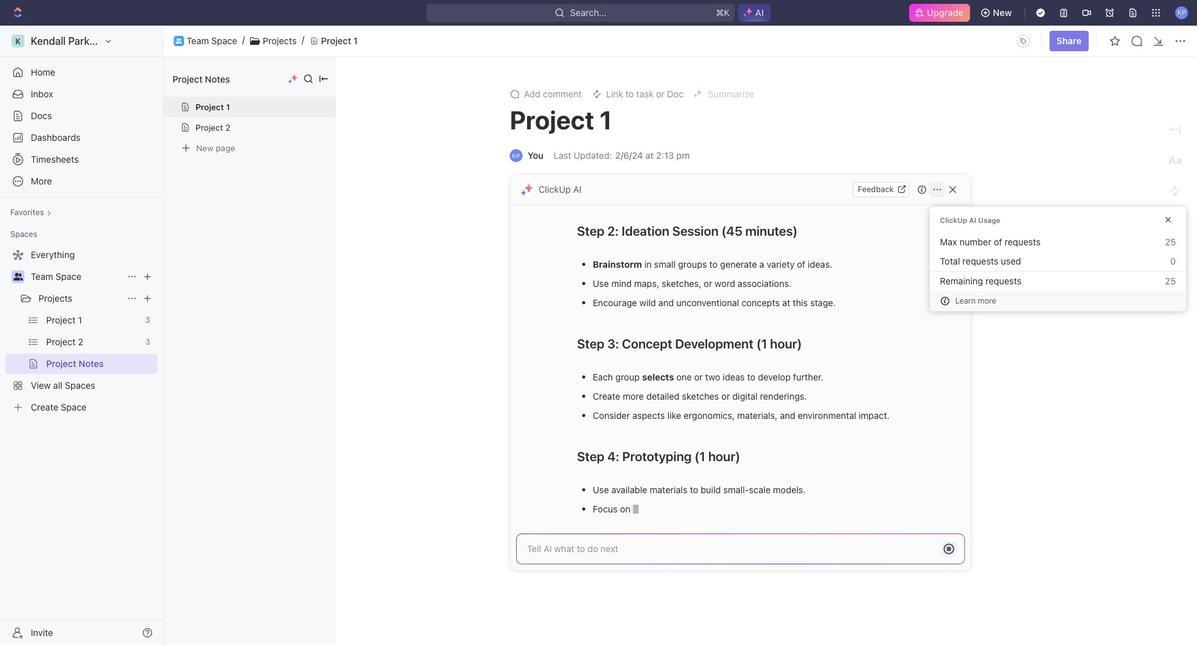 Task type: locate. For each thing, give the bounding box(es) containing it.
more down group
[[623, 391, 644, 402]]

(1 up develop on the bottom right of the page
[[757, 337, 767, 351]]

team space inside 'link'
[[31, 271, 81, 282]]

0 vertical spatial step
[[577, 224, 605, 239]]

new for new page
[[196, 143, 214, 153]]

groups
[[678, 259, 707, 270]]

user group image inside tree
[[13, 273, 23, 281]]

user group image for team space 'link' inside the tree
[[13, 273, 23, 281]]

0 horizontal spatial clickup
[[539, 184, 571, 195]]

0 vertical spatial space
[[211, 35, 237, 46]]

tree
[[5, 245, 158, 418]]

0
[[1171, 256, 1176, 267]]

usage
[[979, 216, 1001, 224]]

1 horizontal spatial clickup
[[940, 216, 968, 224]]

projects link
[[263, 35, 297, 46], [38, 289, 122, 309]]

requests
[[1005, 237, 1041, 248], [963, 256, 999, 267], [986, 276, 1022, 287]]

(1 up use available materials to build small-scale models.
[[695, 450, 706, 464]]

1 horizontal spatial hour)
[[770, 337, 802, 351]]

max number of requests
[[940, 237, 1041, 248]]

team down 'spaces'
[[31, 271, 53, 282]]

0 horizontal spatial team
[[31, 271, 53, 282]]

and
[[659, 297, 674, 308], [780, 410, 796, 421]]

0 vertical spatial team
[[187, 35, 209, 46]]

team space
[[187, 35, 237, 46], [31, 271, 81, 282]]

0 horizontal spatial to
[[690, 485, 698, 495]]

1 vertical spatial projects
[[38, 293, 72, 304]]

use for use available materials to build small-scale models.
[[593, 485, 609, 495]]

2 vertical spatial to
[[690, 485, 698, 495]]

on
[[620, 504, 631, 515]]

1 horizontal spatial team
[[187, 35, 209, 46]]

0 vertical spatial team space
[[187, 35, 237, 46]]

step left the 2: at the right top of the page
[[577, 224, 605, 239]]

0 vertical spatial 25
[[1166, 237, 1176, 248]]

0 horizontal spatial space
[[56, 271, 81, 282]]

25 down 0
[[1166, 276, 1176, 287]]

projects link for rightmost team space 'link'
[[263, 35, 297, 46]]

1 vertical spatial requests
[[963, 256, 999, 267]]

1 horizontal spatial ai
[[969, 216, 977, 224]]

new right upgrade
[[993, 7, 1012, 18]]

0 vertical spatial user group image
[[176, 38, 182, 43]]

1 vertical spatial projects link
[[38, 289, 122, 309]]

use up 'focus'
[[593, 485, 609, 495]]

at left 2:13
[[646, 150, 654, 161]]

0 horizontal spatial projects
[[38, 293, 72, 304]]

team up project notes
[[187, 35, 209, 46]]

requests up used
[[1005, 237, 1041, 248]]

ai down the updated:
[[573, 184, 582, 195]]

new page
[[196, 143, 235, 153]]

and down renderings.
[[780, 410, 796, 421]]

1 use from the top
[[593, 278, 609, 289]]

use for use mind maps, sketches, or word associations.
[[593, 278, 609, 289]]

0 vertical spatial ai
[[573, 184, 582, 195]]

at
[[646, 150, 654, 161], [783, 297, 791, 308]]

last
[[554, 150, 571, 161]]

ideation
[[622, 224, 670, 239]]

encourage wild and unconventional concepts at this stage.
[[593, 297, 836, 308]]

sketches
[[682, 391, 719, 402]]

new left the page
[[196, 143, 214, 153]]

spaces
[[10, 230, 37, 239]]

ai left usage
[[969, 216, 977, 224]]

2 horizontal spatial to
[[747, 372, 756, 383]]

more for create
[[623, 391, 644, 402]]

project
[[321, 35, 351, 46], [173, 73, 203, 84], [196, 102, 224, 112], [510, 105, 595, 135], [196, 123, 223, 133]]

step left 3:
[[577, 337, 605, 351]]

0 vertical spatial more
[[978, 296, 997, 306]]

user group image up project notes
[[176, 38, 182, 43]]

and right the wild
[[659, 297, 674, 308]]

or left word at the right
[[704, 278, 713, 289]]

0 vertical spatial requests
[[1005, 237, 1041, 248]]

ai for clickup ai usage
[[969, 216, 977, 224]]

1 vertical spatial 25
[[1166, 276, 1176, 287]]

0 vertical spatial team space link
[[187, 35, 237, 46]]

associations.
[[738, 278, 792, 289]]

team space down 'spaces'
[[31, 271, 81, 282]]

0 vertical spatial hour)
[[770, 337, 802, 351]]

remaining requests
[[940, 276, 1022, 287]]

ai
[[573, 184, 582, 195], [969, 216, 977, 224]]

tree inside sidebar navigation
[[5, 245, 158, 418]]

of left ideas.
[[797, 259, 806, 270]]

0 horizontal spatial projects link
[[38, 289, 122, 309]]

0 vertical spatial projects link
[[263, 35, 297, 46]]

docs link
[[5, 106, 158, 126]]

to
[[710, 259, 718, 270], [747, 372, 756, 383], [690, 485, 698, 495]]

group
[[616, 372, 640, 383]]

3 step from the top
[[577, 450, 605, 464]]

1 horizontal spatial to
[[710, 259, 718, 270]]

requests up remaining requests
[[963, 256, 999, 267]]

user group image down 'spaces'
[[13, 273, 23, 281]]

1 horizontal spatial or
[[704, 278, 713, 289]]

1
[[354, 35, 358, 46], [226, 102, 230, 112], [600, 105, 612, 135]]

0 vertical spatial clickup
[[539, 184, 571, 195]]

1 vertical spatial team space
[[31, 271, 81, 282]]

requests for remaining requests
[[986, 276, 1022, 287]]

1 vertical spatial team space link
[[31, 267, 122, 287]]

focus on
[[593, 504, 631, 515]]

1 vertical spatial new
[[196, 143, 214, 153]]

0 vertical spatial new
[[993, 7, 1012, 18]]

1 vertical spatial (1
[[695, 450, 706, 464]]

1 vertical spatial step
[[577, 337, 605, 351]]

small
[[654, 259, 676, 270]]

models.
[[773, 485, 806, 495]]

tree containing team space
[[5, 245, 158, 418]]

of right 'number'
[[994, 237, 1003, 248]]

new
[[993, 7, 1012, 18], [196, 143, 214, 153]]

1 horizontal spatial new
[[993, 7, 1012, 18]]

or
[[704, 278, 713, 289], [695, 372, 703, 383], [722, 391, 730, 402]]

team inside tree
[[31, 271, 53, 282]]

use
[[593, 278, 609, 289], [593, 485, 609, 495]]

consider aspects like ergonomics, materials, and environmental impact.
[[593, 410, 890, 421]]

0 vertical spatial to
[[710, 259, 718, 270]]

more for learn
[[978, 296, 997, 306]]

clickup
[[539, 184, 571, 195], [940, 216, 968, 224]]

space
[[211, 35, 237, 46], [56, 271, 81, 282]]

more
[[978, 296, 997, 306], [623, 391, 644, 402]]

0 vertical spatial (1
[[757, 337, 767, 351]]

1 vertical spatial clickup
[[940, 216, 968, 224]]

0 horizontal spatial ai
[[573, 184, 582, 195]]

projects inside tree
[[38, 293, 72, 304]]

small-
[[724, 485, 749, 495]]

Tell AI what to do next text field
[[527, 542, 931, 556]]

to right ideas
[[747, 372, 756, 383]]

variety
[[767, 259, 795, 270]]

1 step from the top
[[577, 224, 605, 239]]

each
[[593, 372, 613, 383]]

1 vertical spatial team
[[31, 271, 53, 282]]

0 horizontal spatial more
[[623, 391, 644, 402]]

1 vertical spatial of
[[797, 259, 806, 270]]

0 vertical spatial use
[[593, 278, 609, 289]]

25 for remaining requests
[[1166, 276, 1176, 287]]

0 horizontal spatial new
[[196, 143, 214, 153]]

hour)
[[770, 337, 802, 351], [708, 450, 740, 464]]

use left mind
[[593, 278, 609, 289]]

2 step from the top
[[577, 337, 605, 351]]

1 vertical spatial ai
[[969, 216, 977, 224]]

to right 'groups'
[[710, 259, 718, 270]]

2 vertical spatial requests
[[986, 276, 1022, 287]]

aspects
[[633, 410, 665, 421]]

0 vertical spatial of
[[994, 237, 1003, 248]]

project 1
[[321, 35, 358, 46], [196, 102, 230, 112], [510, 105, 612, 135]]

project notes
[[173, 73, 230, 84]]

0 vertical spatial projects
[[263, 35, 297, 46]]

clickup down last at the top of page
[[539, 184, 571, 195]]

wild
[[640, 297, 656, 308]]

2 25 from the top
[[1166, 276, 1176, 287]]

team space up notes
[[187, 35, 237, 46]]

2 vertical spatial step
[[577, 450, 605, 464]]

hour) up small-
[[708, 450, 740, 464]]

to left build
[[690, 485, 698, 495]]

team space for rightmost team space 'link'
[[187, 35, 237, 46]]

team space for team space 'link' inside the tree
[[31, 271, 81, 282]]

session
[[673, 224, 719, 239]]

1 vertical spatial space
[[56, 271, 81, 282]]

25 up 0
[[1166, 237, 1176, 248]]

0 horizontal spatial or
[[695, 372, 703, 383]]

step
[[577, 224, 605, 239], [577, 337, 605, 351], [577, 450, 605, 464]]

step 3: concept development (1 hour)
[[577, 337, 802, 351]]

step left 4:
[[577, 450, 605, 464]]

3:
[[608, 337, 619, 351]]

scale
[[749, 485, 771, 495]]

1 vertical spatial hour)
[[708, 450, 740, 464]]

2 horizontal spatial or
[[722, 391, 730, 402]]

inbox link
[[5, 84, 158, 105]]

4:
[[608, 450, 619, 464]]

1 horizontal spatial user group image
[[176, 38, 182, 43]]

each group selects one or two ideas to develop further.
[[593, 372, 824, 383]]

new inside button
[[993, 7, 1012, 18]]

hour) up develop on the bottom right of the page
[[770, 337, 802, 351]]

further.
[[793, 372, 824, 383]]

1 horizontal spatial team space link
[[187, 35, 237, 46]]

1 horizontal spatial and
[[780, 410, 796, 421]]

⌘k
[[716, 7, 730, 18]]

sidebar navigation
[[0, 26, 164, 646]]

2 vertical spatial or
[[722, 391, 730, 402]]

0 horizontal spatial team space link
[[31, 267, 122, 287]]

new button
[[975, 3, 1020, 23]]

0 vertical spatial and
[[659, 297, 674, 308]]

2 use from the top
[[593, 485, 609, 495]]

more down remaining requests
[[978, 296, 997, 306]]

favorites button
[[5, 205, 57, 221]]

0 horizontal spatial at
[[646, 150, 654, 161]]

learn more link
[[956, 296, 997, 306]]

a
[[760, 259, 765, 270]]

1 horizontal spatial team space
[[187, 35, 237, 46]]

1 vertical spatial user group image
[[13, 273, 23, 281]]

1 vertical spatial more
[[623, 391, 644, 402]]

1 horizontal spatial of
[[994, 237, 1003, 248]]

1 horizontal spatial space
[[211, 35, 237, 46]]

1 horizontal spatial at
[[783, 297, 791, 308]]

focus
[[593, 504, 618, 515]]

2 horizontal spatial 1
[[600, 105, 612, 135]]

or left the digital
[[722, 391, 730, 402]]

this
[[793, 297, 808, 308]]

word
[[715, 278, 735, 289]]

1 vertical spatial at
[[783, 297, 791, 308]]

0 vertical spatial or
[[704, 278, 713, 289]]

ideas.
[[808, 259, 833, 270]]

develop
[[758, 372, 791, 383]]

1 vertical spatial or
[[695, 372, 703, 383]]

at left this
[[783, 297, 791, 308]]

0 horizontal spatial user group image
[[13, 273, 23, 281]]

1 25 from the top
[[1166, 237, 1176, 248]]

two
[[705, 372, 721, 383]]

clickup up max
[[940, 216, 968, 224]]

number
[[960, 237, 992, 248]]

1 horizontal spatial more
[[978, 296, 997, 306]]

timesheets
[[31, 154, 79, 165]]

last updated: 2/6/24 at 2:13 pm
[[554, 150, 690, 161]]

comment
[[543, 89, 582, 99]]

1 vertical spatial use
[[593, 485, 609, 495]]

projects link inside tree
[[38, 289, 122, 309]]

or left two
[[695, 372, 703, 383]]

requests down used
[[986, 276, 1022, 287]]

0 horizontal spatial team space
[[31, 271, 81, 282]]

team space link
[[187, 35, 237, 46], [31, 267, 122, 287]]

user group image
[[176, 38, 182, 43], [13, 273, 23, 281]]

1 horizontal spatial projects link
[[263, 35, 297, 46]]



Task type: vqa. For each thing, say whether or not it's contained in the screenshot.
All
no



Task type: describe. For each thing, give the bounding box(es) containing it.
favorites
[[10, 208, 44, 217]]

1 vertical spatial and
[[780, 410, 796, 421]]

total requests used
[[940, 256, 1021, 267]]

user group image for rightmost team space 'link'
[[176, 38, 182, 43]]

step 4: prototyping (1 hour)
[[577, 450, 740, 464]]

pm
[[677, 150, 690, 161]]

or for word
[[704, 278, 713, 289]]

materials
[[650, 485, 688, 495]]

like
[[668, 410, 681, 421]]

in
[[645, 259, 652, 270]]

minutes)
[[746, 224, 798, 239]]

detailed
[[647, 391, 680, 402]]

encourage
[[593, 297, 637, 308]]

environmental
[[798, 410, 857, 421]]

search...
[[570, 7, 607, 18]]

concepts
[[742, 297, 780, 308]]

0 horizontal spatial of
[[797, 259, 806, 270]]

add comment
[[524, 89, 582, 99]]

step for step 4: prototyping (1 hour)
[[577, 450, 605, 464]]

digital
[[733, 391, 758, 402]]

use available materials to build small-scale models.
[[593, 485, 806, 495]]

materials,
[[737, 410, 778, 421]]

step for step 2: ideation session (45 minutes)
[[577, 224, 605, 239]]

remaining
[[940, 276, 983, 287]]

home
[[31, 67, 55, 78]]

ai for clickup ai
[[573, 184, 582, 195]]

learn
[[956, 296, 976, 306]]

impact.
[[859, 410, 890, 421]]

ideas
[[723, 372, 745, 383]]

or for two
[[695, 372, 703, 383]]

dashboards
[[31, 132, 81, 143]]

requests for total requests used
[[963, 256, 999, 267]]

total
[[940, 256, 960, 267]]

page
[[216, 143, 235, 153]]

max
[[940, 237, 958, 248]]

2
[[225, 123, 230, 133]]

create
[[593, 391, 621, 402]]

step for step 3: concept development (1 hour)
[[577, 337, 605, 351]]

notes
[[205, 73, 230, 84]]

stage.
[[810, 297, 836, 308]]

used
[[1001, 256, 1021, 267]]

selects
[[642, 372, 674, 383]]

2 horizontal spatial project 1
[[510, 105, 612, 135]]

share
[[1057, 35, 1082, 46]]

unconventional
[[677, 297, 739, 308]]

0 horizontal spatial hour)
[[708, 450, 740, 464]]

25 for max number of requests
[[1166, 237, 1176, 248]]

new for new
[[993, 7, 1012, 18]]

space inside tree
[[56, 271, 81, 282]]

clickup for clickup ai usage
[[940, 216, 968, 224]]

upgrade
[[927, 7, 964, 18]]

1 vertical spatial to
[[747, 372, 756, 383]]

home link
[[5, 62, 158, 83]]

inbox
[[31, 89, 53, 99]]

0 horizontal spatial (1
[[695, 450, 706, 464]]

dashboards link
[[5, 128, 158, 148]]

or for digital
[[722, 391, 730, 402]]

team space link inside tree
[[31, 267, 122, 287]]

ergonomics,
[[684, 410, 735, 421]]

maps,
[[634, 278, 660, 289]]

brainstorm
[[593, 259, 642, 270]]

build
[[701, 485, 721, 495]]

mind
[[612, 278, 632, 289]]

learn more
[[956, 296, 997, 306]]

step 2: ideation session (45 minutes)
[[577, 224, 798, 239]]

docs
[[31, 110, 52, 121]]

one
[[677, 372, 692, 383]]

brainstorm in small groups to generate a variety of ideas.
[[593, 259, 833, 270]]

consider
[[593, 410, 630, 421]]

2:
[[608, 224, 619, 239]]

0 horizontal spatial and
[[659, 297, 674, 308]]

projects link for team space 'link' inside the tree
[[38, 289, 122, 309]]

renderings.
[[760, 391, 807, 402]]

available
[[612, 485, 647, 495]]

2/6/24
[[615, 150, 643, 161]]

sketches,
[[662, 278, 702, 289]]

2:13
[[656, 150, 674, 161]]

feedback button
[[853, 182, 909, 197]]

clickup ai usage
[[940, 216, 1001, 224]]

add
[[524, 89, 541, 99]]

feedback
[[858, 184, 894, 194]]

0 vertical spatial at
[[646, 150, 654, 161]]

development
[[675, 337, 754, 351]]

use mind maps, sketches, or word associations.
[[593, 278, 792, 289]]

project 2
[[196, 123, 230, 133]]

1 horizontal spatial projects
[[263, 35, 297, 46]]

upgrade link
[[909, 4, 970, 22]]

1 horizontal spatial project 1
[[321, 35, 358, 46]]

team for team space 'link' inside the tree
[[31, 271, 53, 282]]

clickup for clickup ai
[[539, 184, 571, 195]]

1 horizontal spatial 1
[[354, 35, 358, 46]]

updated:
[[574, 150, 612, 161]]

team for rightmost team space 'link'
[[187, 35, 209, 46]]

(45
[[722, 224, 743, 239]]

0 horizontal spatial project 1
[[196, 102, 230, 112]]

0 horizontal spatial 1
[[226, 102, 230, 112]]

create more detailed sketches or digital renderings.
[[593, 391, 807, 402]]

1 horizontal spatial (1
[[757, 337, 767, 351]]



